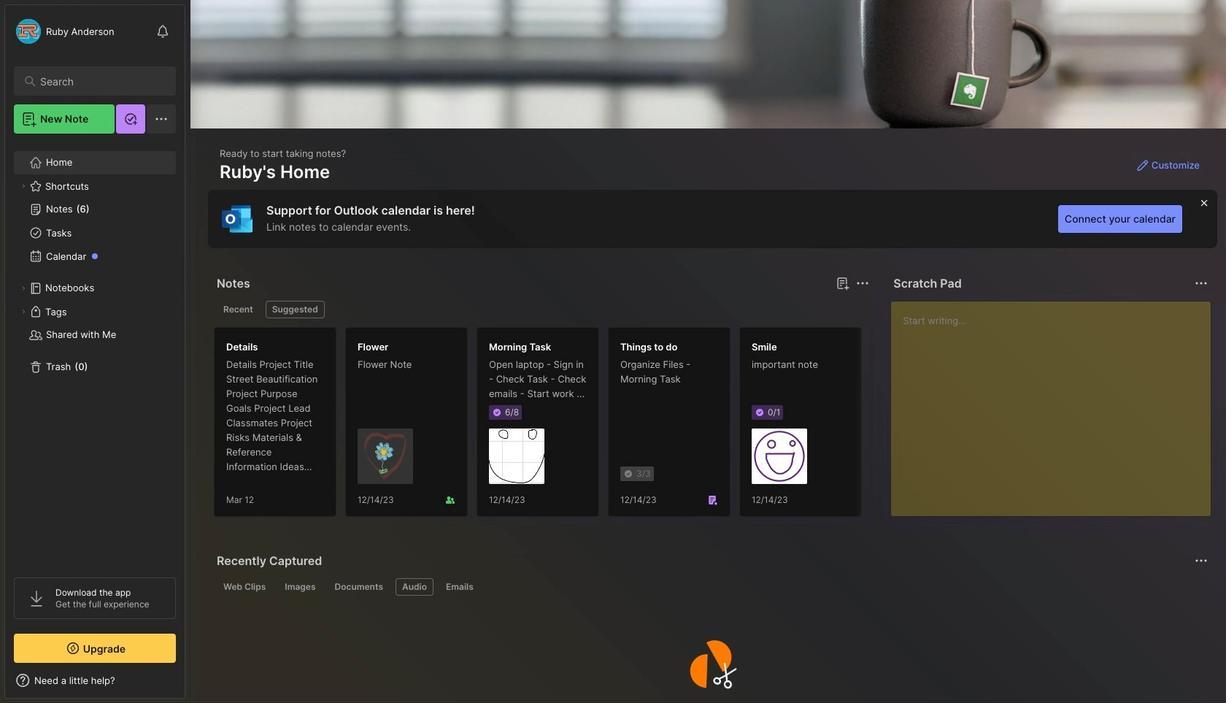 Task type: locate. For each thing, give the bounding box(es) containing it.
2 thumbnail image from the left
[[489, 429, 545, 484]]

main element
[[0, 0, 190, 703]]

None search field
[[40, 72, 163, 90]]

2 horizontal spatial thumbnail image
[[752, 429, 807, 484]]

tab list
[[217, 301, 868, 318], [217, 578, 1206, 596]]

tree
[[5, 142, 185, 564]]

expand notebooks image
[[19, 284, 28, 293]]

0 horizontal spatial thumbnail image
[[358, 429, 413, 484]]

2 tab list from the top
[[217, 578, 1206, 596]]

more actions image
[[854, 275, 872, 292], [1193, 275, 1210, 292], [1193, 552, 1210, 569]]

none search field inside "main" element
[[40, 72, 163, 90]]

tab
[[217, 301, 260, 318], [266, 301, 325, 318], [217, 578, 273, 596], [278, 578, 322, 596], [328, 578, 390, 596], [396, 578, 434, 596], [439, 578, 480, 596]]

row group
[[214, 327, 1134, 526]]

1 horizontal spatial thumbnail image
[[489, 429, 545, 484]]

0 vertical spatial tab list
[[217, 301, 868, 318]]

1 vertical spatial tab list
[[217, 578, 1206, 596]]

thumbnail image
[[358, 429, 413, 484], [489, 429, 545, 484], [752, 429, 807, 484]]

More actions field
[[853, 273, 873, 293], [1191, 273, 1212, 293], [1191, 550, 1212, 571]]



Task type: describe. For each thing, give the bounding box(es) containing it.
click to collapse image
[[184, 676, 195, 694]]

1 thumbnail image from the left
[[358, 429, 413, 484]]

expand tags image
[[19, 307, 28, 316]]

tree inside "main" element
[[5, 142, 185, 564]]

Start writing… text field
[[903, 302, 1210, 504]]

3 thumbnail image from the left
[[752, 429, 807, 484]]

Search text field
[[40, 74, 163, 88]]

1 tab list from the top
[[217, 301, 868, 318]]

WHAT'S NEW field
[[5, 669, 185, 692]]

Account field
[[14, 17, 114, 46]]



Task type: vqa. For each thing, say whether or not it's contained in the screenshot.
the bottom tab list
yes



